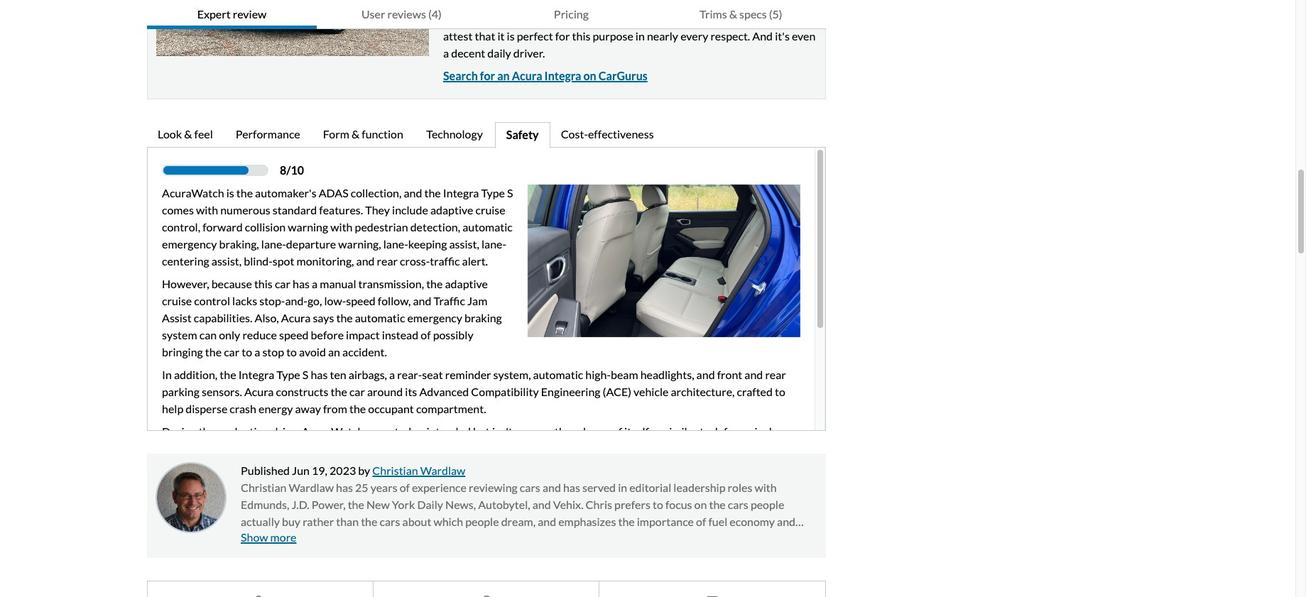 Task type: vqa. For each thing, say whether or not it's contained in the screenshot.
bottommost VIN
no



Task type: describe. For each thing, give the bounding box(es) containing it.
emergency inside acurawatch is the automaker's adas collection, and the integra type s comes with numerous standard features. they include adaptive cruise control, forward collision warning with pedestrian detection, automatic emergency braking, lane-departure warning, lane-keeping assist, lane- centering assist, blind-spot monitoring, and rear cross-traffic alert.
[[162, 237, 217, 250]]

and left vehix.
[[533, 498, 551, 511]]

of inside the however, because this car has a manual transmission, the adaptive cruise control lacks stop-and-go, low-speed follow, and traffic jam assist capabilities. also, acura says the automatic emergency braking system can only reduce speed before impact instead of possibly bringing the car to a stop to avoid an accident.
[[421, 328, 431, 341]]

dream,
[[501, 515, 536, 528]]

the up "include" at the left of the page
[[424, 186, 441, 199]]

more
[[270, 530, 297, 544]]

an inside the however, because this car has a manual transmission, the adaptive cruise control lacks stop-and-go, low-speed follow, and traffic jam assist capabilities. also, acura says the automatic emergency braking system can only reduce speed before impact instead of possibly bringing the car to a stop to avoid an accident.
[[328, 345, 340, 358]]

christian wardlaw link
[[372, 464, 465, 477]]

lane- up news,
[[446, 476, 471, 489]]

as down rather
[[316, 532, 327, 545]]

occupant
[[368, 402, 414, 415]]

form & function
[[323, 127, 403, 140]]

car right 'this'
[[275, 277, 290, 290]]

lane- down 'pedestrian'
[[383, 237, 408, 250]]

served
[[582, 481, 616, 494]]

from inside 'during the evaluation drive, acurawatch operated as intended but isn't as smooth and sure of itself as similar tech from rival automakers. for example, the integra's braking can feel uneven when other vehicles cut into the gap ahead. when passing exit ramps, the missing white lane marker can cause uncertainty in the lane-centering assist behavior. nevertheless, acurawatch made no significant mistakes and produced only one false lane-departure warning due to a road scar that the system misread.'
[[724, 424, 748, 438]]

monitoring,
[[297, 254, 354, 267]]

new
[[366, 498, 390, 511]]

system,
[[493, 368, 531, 381]]

during the evaluation drive, acurawatch operated as intended but isn't as smooth and sure of itself as similar tech from rival automakers. for example, the integra's braking can feel uneven when other vehicles cut into the gap ahead. when passing exit ramps, the missing white lane marker can cause uncertainty in the lane-centering assist behavior. nevertheless, acurawatch made no significant mistakes and produced only one false lane-departure warning due to a road scar that the system misread.
[[162, 424, 778, 489]]

search for an acura integra on cargurus
[[443, 69, 648, 82]]

question image
[[482, 596, 491, 597]]

look & feel tab
[[147, 122, 225, 148]]

only inside the however, because this car has a manual transmission, the adaptive cruise control lacks stop-and-go, low-speed follow, and traffic jam assist capabilities. also, acura says the automatic emergency braking system can only reduce speed before impact instead of possibly bringing the car to a stop to avoid an accident.
[[219, 328, 240, 341]]

manual
[[320, 277, 356, 290]]

stop
[[262, 345, 284, 358]]

acurawatch inside acurawatch is the automaker's adas collection, and the integra type s comes with numerous standard features. they include adaptive cruise control, forward collision warning with pedestrian detection, automatic emergency braking, lane-departure warning, lane-keeping assist, lane- centering assist, blind-spot monitoring, and rear cross-traffic alert.
[[162, 186, 224, 199]]

0 horizontal spatial cars
[[380, 515, 400, 528]]

energy
[[259, 402, 293, 415]]

photo by christian wardlaw. 2024 acura integra type s back seat. image
[[528, 184, 800, 337]]

the down 25
[[348, 498, 364, 511]]

bringing
[[162, 345, 203, 358]]

lane- down when at the left bottom of page
[[487, 459, 512, 472]]

2 horizontal spatial in
[[618, 481, 627, 494]]

user edit image
[[253, 596, 268, 597]]

0 horizontal spatial speed
[[279, 328, 309, 341]]

power,
[[312, 498, 346, 511]]

and up the crafted
[[745, 368, 763, 381]]

mistakes
[[260, 476, 303, 489]]

1 vertical spatial acurawatch
[[302, 424, 364, 438]]

rear inside acurawatch is the automaker's adas collection, and the integra type s comes with numerous standard features. they include adaptive cruise control, forward collision warning with pedestrian detection, automatic emergency braking, lane-departure warning, lane-keeping assist, lane- centering assist, blind-spot monitoring, and rear cross-traffic alert.
[[377, 254, 398, 267]]

has down 2023
[[336, 481, 353, 494]]

0 vertical spatial speed
[[346, 294, 376, 307]]

has inside the 'in addition, the integra type s has ten airbags, a rear-seat reminder system, automatic high-beam headlights, and front and rear parking sensors. acura constructs the car around its advanced compatibility engineering (ace) vehicle architecture, crafted to help disperse crash energy away from the occupant compartment.'
[[311, 368, 328, 381]]

roles
[[728, 481, 752, 494]]

automotive
[[587, 532, 644, 545]]

this
[[254, 277, 273, 290]]

vehicles
[[532, 441, 572, 455]]

during
[[162, 424, 196, 438]]

has up vehix.
[[563, 481, 580, 494]]

the down when at the left bottom of page
[[468, 459, 485, 472]]

form
[[323, 127, 349, 140]]

beam
[[611, 368, 638, 381]]

its
[[405, 385, 417, 398]]

gap
[[633, 441, 651, 455]]

type inside the 'in addition, the integra type s has ten airbags, a rear-seat reminder system, automatic high-beam headlights, and front and rear parking sensors. acura constructs the car around its advanced compatibility engineering (ace) vehicle architecture, crafted to help disperse crash energy away from the occupant compartment.'
[[277, 368, 300, 381]]

warning inside 'during the evaluation drive, acurawatch operated as intended but isn't as smooth and sure of itself as similar tech from rival automakers. for example, the integra's braking can feel uneven when other vehicles cut into the gap ahead. when passing exit ramps, the missing white lane marker can cause uncertainty in the lane-centering assist behavior. nevertheless, acurawatch made no significant mistakes and produced only one false lane-departure warning due to a road scar that the system misread.'
[[523, 476, 563, 489]]

blind-
[[244, 254, 273, 267]]

the left occupant
[[349, 402, 366, 415]]

published
[[241, 464, 290, 477]]

airbags,
[[349, 368, 387, 381]]

s inside the 'in addition, the integra type s has ten airbags, a rear-seat reminder system, automatic high-beam headlights, and front and rear parking sensors. acura constructs the car around its advanced compatibility engineering (ace) vehicle architecture, crafted to help disperse crash energy away from the occupant compartment.'
[[302, 368, 308, 381]]

away
[[295, 402, 321, 415]]

0 vertical spatial integra
[[545, 69, 581, 82]]

the up sensors.
[[220, 368, 236, 381]]

the up numerous
[[236, 186, 253, 199]]

1 horizontal spatial an
[[497, 69, 510, 82]]

as left intended
[[414, 424, 424, 438]]

fun
[[382, 532, 398, 545]]

the down fuel
[[708, 532, 724, 545]]

user reviews (4) tab
[[317, 0, 486, 29]]

christian wardlaw headshot image
[[156, 462, 227, 533]]

possibly
[[433, 328, 473, 341]]

about
[[402, 515, 431, 528]]

comes
[[162, 203, 194, 216]]

cost-
[[561, 127, 588, 140]]

centering inside 'during the evaluation drive, acurawatch operated as intended but isn't as smooth and sure of itself as similar tech from rival automakers. for example, the integra's braking can feel uneven when other vehicles cut into the gap ahead. when passing exit ramps, the missing white lane marker can cause uncertainty in the lane-centering assist behavior. nevertheless, acurawatch made no significant mistakes and produced only one false lane-departure warning due to a road scar that the system misread.'
[[512, 459, 559, 472]]

lane
[[286, 459, 307, 472]]

as up daughters, on the bottom left of the page
[[274, 532, 284, 545]]

1 vertical spatial with
[[330, 220, 353, 233]]

jam
[[467, 294, 487, 307]]

19,
[[312, 464, 327, 477]]

to down the which
[[436, 532, 447, 545]]

york
[[392, 498, 415, 511]]

the down low-
[[336, 311, 353, 324]]

tab list containing expert review
[[147, 0, 826, 29]]

show more
[[241, 530, 297, 544]]

the up lane
[[291, 441, 307, 455]]

also,
[[255, 311, 279, 324]]

actually
[[241, 515, 280, 528]]

0 horizontal spatial chris
[[479, 532, 506, 545]]

jun
[[292, 464, 310, 477]]

other
[[503, 441, 530, 455]]

(4)
[[428, 7, 442, 21]]

stop-
[[259, 294, 285, 307]]

the up traffic
[[426, 277, 443, 290]]

adaptive inside acurawatch is the automaker's adas collection, and the integra type s comes with numerous standard features. they include adaptive cruise control, forward collision warning with pedestrian detection, automatic emergency braking, lane-departure warning, lane-keeping assist, lane- centering assist, blind-spot monitoring, and rear cross-traffic alert.
[[430, 203, 473, 216]]

acura inside the 'in addition, the integra type s has ten airbags, a rear-seat reminder system, automatic high-beam headlights, and front and rear parking sensors. acura constructs the car around its advanced compatibility engineering (ace) vehicle architecture, crafted to help disperse crash energy away from the occupant compartment.'
[[244, 385, 274, 398]]

1 horizontal spatial people
[[751, 498, 784, 511]]

to right married
[[559, 532, 570, 545]]

instead
[[382, 328, 418, 341]]

& for trims
[[729, 7, 737, 21]]

ahead.
[[653, 441, 686, 455]]

one
[[399, 476, 418, 489]]

the down new
[[361, 515, 377, 528]]

of left the four
[[759, 532, 769, 545]]

transmission,
[[358, 277, 424, 290]]

because
[[211, 277, 252, 290]]

2 much from the left
[[352, 532, 380, 545]]

lacks
[[232, 294, 257, 307]]

2 horizontal spatial acurawatch
[[709, 459, 772, 472]]

0 horizontal spatial with
[[196, 203, 218, 216]]

trims & specs (5) tab
[[656, 0, 826, 29]]

search
[[443, 69, 478, 82]]

& for look
[[184, 127, 192, 140]]

(5)
[[769, 7, 782, 21]]

car down the capabilities.
[[224, 345, 239, 358]]

nevertheless,
[[639, 459, 707, 472]]

and up the four
[[777, 515, 796, 528]]

married
[[518, 532, 557, 545]]

drive,
[[272, 424, 300, 438]]

control
[[194, 294, 230, 307]]

cruise inside acurawatch is the automaker's adas collection, and the integra type s comes with numerous standard features. they include adaptive cruise control, forward collision warning with pedestrian detection, automatic emergency braking, lane-departure warning, lane-keeping assist, lane- centering assist, blind-spot monitoring, and rear cross-traffic alert.
[[476, 203, 506, 216]]

and up architecture, at the right
[[697, 368, 715, 381]]

avoid
[[299, 345, 326, 358]]

0 vertical spatial wardlaw
[[420, 464, 465, 477]]

2 horizontal spatial acura
[[512, 69, 542, 82]]

cause
[[366, 459, 395, 472]]

and up cut
[[567, 424, 586, 438]]

is down dream,
[[508, 532, 516, 545]]

rather
[[303, 515, 334, 528]]

expert
[[197, 7, 231, 21]]

the right "that"
[[678, 476, 694, 489]]

is up the california.
[[426, 532, 434, 545]]

rear inside the 'in addition, the integra type s has ten airbags, a rear-seat reminder system, automatic high-beam headlights, and front and rear parking sensors. acura constructs the car around its advanced compatibility engineering (ace) vehicle architecture, crafted to help disperse crash energy away from the occupant compartment.'
[[765, 368, 786, 381]]

tab panel containing 8
[[147, 147, 826, 491]]

and left lives on the bottom of the page
[[296, 549, 314, 562]]

2 horizontal spatial can
[[394, 441, 412, 455]]

include
[[392, 203, 428, 216]]

prefers
[[614, 498, 651, 511]]

parking
[[162, 385, 200, 398]]

reviews
[[387, 7, 426, 21]]

journalist,
[[646, 532, 695, 545]]

of up york
[[400, 481, 410, 494]]

to inside 'during the evaluation drive, acurawatch operated as intended but isn't as smooth and sure of itself as similar tech from rival automakers. for example, the integra's braking can feel uneven when other vehicles cut into the gap ahead. when passing exit ramps, the missing white lane marker can cause uncertainty in the lane-centering assist behavior. nevertheless, acurawatch made no significant mistakes and produced only one false lane-departure warning due to a road scar that the system misread.'
[[586, 476, 597, 489]]

from inside the 'in addition, the integra type s has ten airbags, a rear-seat reminder system, automatic high-beam headlights, and front and rear parking sensors. acura constructs the car around its advanced compatibility engineering (ace) vehicle architecture, crafted to help disperse crash energy away from the occupant compartment.'
[[323, 402, 347, 415]]

lane- down the "collision"
[[261, 237, 286, 250]]

and up "include" at the left of the page
[[404, 186, 422, 199]]

news,
[[445, 498, 476, 511]]

technology
[[426, 127, 483, 140]]

scar
[[632, 476, 653, 489]]

but
[[473, 424, 490, 438]]

0 vertical spatial cars
[[520, 481, 540, 494]]

2 vertical spatial can
[[347, 459, 364, 472]]

the up addition,
[[205, 345, 222, 358]]

as right itself
[[651, 424, 662, 438]]

focus
[[665, 498, 692, 511]]

road
[[607, 476, 630, 489]]

acura inside the however, because this car has a manual transmission, the adaptive cruise control lacks stop-and-go, low-speed follow, and traffic jam assist capabilities. also, acura says the automatic emergency braking system can only reduce speed before impact instead of possibly bringing the car to a stop to avoid an accident.
[[281, 311, 311, 324]]

specs
[[739, 7, 767, 21]]

seat
[[422, 368, 443, 381]]

departure inside acurawatch is the automaker's adas collection, and the integra type s comes with numerous standard features. they include adaptive cruise control, forward collision warning with pedestrian detection, automatic emergency braking, lane-departure warning, lane-keeping assist, lane- centering assist, blind-spot monitoring, and rear cross-traffic alert.
[[286, 237, 336, 250]]

1 horizontal spatial christian
[[372, 464, 418, 477]]

0 horizontal spatial on
[[584, 69, 596, 82]]

smooth
[[528, 424, 565, 438]]

to right "stop"
[[286, 345, 297, 358]]

trims & specs (5)
[[700, 7, 782, 21]]

of left fuel
[[696, 515, 706, 528]]

(ace)
[[603, 385, 631, 398]]

keeping
[[408, 237, 447, 250]]

3 tab list from the top
[[147, 581, 826, 597]]

the down the ten
[[331, 385, 347, 398]]

and-
[[285, 294, 307, 307]]

which
[[434, 515, 463, 528]]

only inside 'during the evaluation drive, acurawatch operated as intended but isn't as smooth and sure of itself as similar tech from rival automakers. for example, the integra's braking can feel uneven when other vehicles cut into the gap ahead. when passing exit ramps, the missing white lane marker can cause uncertainty in the lane-centering assist behavior. nevertheless, acurawatch made no significant mistakes and produced only one false lane-departure warning due to a road scar that the system misread.'
[[376, 476, 397, 489]]

photo by christian wardlaw. 2024 acura integra type s front-quarter view. image
[[156, 0, 429, 56]]

0 vertical spatial assist,
[[449, 237, 479, 250]]



Task type: locate. For each thing, give the bounding box(es) containing it.
leadership
[[674, 481, 726, 494]]

only
[[219, 328, 240, 341], [376, 476, 397, 489]]

1 horizontal spatial rear
[[765, 368, 786, 381]]

0 vertical spatial centering
[[162, 254, 209, 267]]

type inside acurawatch is the automaker's adas collection, and the integra type s comes with numerous standard features. they include adaptive cruise control, forward collision warning with pedestrian detection, automatic emergency braking, lane-departure warning, lane-keeping assist, lane- centering assist, blind-spot monitoring, and rear cross-traffic alert.
[[481, 186, 505, 199]]

user
[[361, 7, 385, 21]]

a left road
[[599, 476, 605, 489]]

2 vertical spatial in
[[341, 549, 350, 562]]

tab list up for
[[147, 0, 826, 29]]

reminder
[[445, 368, 491, 381]]

integra inside the 'in addition, the integra type s has ten airbags, a rear-seat reminder system, automatic high-beam headlights, and front and rear parking sensors. acura constructs the car around its advanced compatibility engineering (ace) vehicle architecture, crafted to help disperse crash energy away from the occupant compartment.'
[[238, 368, 274, 381]]

2 horizontal spatial &
[[729, 7, 737, 21]]

centering
[[162, 254, 209, 267], [512, 459, 559, 472]]

1 horizontal spatial warning
[[523, 476, 563, 489]]

pricing tab
[[486, 0, 656, 29]]

system inside the however, because this car has a manual transmission, the adaptive cruise control lacks stop-and-go, low-speed follow, and traffic jam assist capabilities. also, acura says the automatic emergency braking system can only reduce speed before impact instead of possibly bringing the car to a stop to avoid an accident.
[[162, 328, 197, 341]]

acura right for
[[512, 69, 542, 82]]

s inside acurawatch is the automaker's adas collection, and the integra type s comes with numerous standard features. they include adaptive cruise control, forward collision warning with pedestrian detection, automatic emergency braking, lane-departure warning, lane-keeping assist, lane- centering assist, blind-spot monitoring, and rear cross-traffic alert.
[[507, 186, 513, 199]]

8 / 10
[[280, 163, 304, 177]]

1 vertical spatial on
[[694, 498, 707, 511]]

emergency inside the however, because this car has a manual transmission, the adaptive cruise control lacks stop-and-go, low-speed follow, and traffic jam assist capabilities. also, acura says the automatic emergency braking system can only reduce speed before impact instead of possibly bringing the car to a stop to avoid an accident.
[[407, 311, 462, 324]]

effectiveness
[[588, 127, 654, 140]]

with
[[196, 203, 218, 216], [330, 220, 353, 233], [755, 481, 777, 494]]

0 horizontal spatial wardlaw
[[289, 481, 334, 494]]

1 vertical spatial people
[[465, 515, 499, 528]]

2 tab list from the top
[[147, 122, 826, 148]]

0 vertical spatial acura
[[512, 69, 542, 82]]

1 much from the left
[[286, 532, 314, 545]]

2 horizontal spatial cars
[[728, 498, 749, 511]]

feel
[[194, 127, 213, 140], [414, 441, 433, 455]]

marker
[[309, 459, 345, 472]]

0 horizontal spatial people
[[465, 515, 499, 528]]

1 horizontal spatial can
[[347, 459, 364, 472]]

0 vertical spatial chris
[[586, 498, 612, 511]]

0 vertical spatial only
[[219, 328, 240, 341]]

to right the crafted
[[775, 385, 785, 398]]

daughters,
[[241, 549, 293, 562]]

passing
[[720, 441, 757, 455]]

0 horizontal spatial feel
[[194, 127, 213, 140]]

in up prefers
[[618, 481, 627, 494]]

chris right drive. at bottom left
[[479, 532, 506, 545]]

1 horizontal spatial type
[[481, 186, 505, 199]]

speed
[[346, 294, 376, 307], [279, 328, 309, 341]]

departure up autobytel,
[[470, 476, 521, 489]]

1 horizontal spatial much
[[352, 532, 380, 545]]

1 vertical spatial rear
[[765, 368, 786, 381]]

departure up monitoring,
[[286, 237, 336, 250]]

2 vertical spatial an
[[572, 532, 584, 545]]

cruise inside the however, because this car has a manual transmission, the adaptive cruise control lacks stop-and-go, low-speed follow, and traffic jam assist capabilities. also, acura says the automatic emergency braking system can only reduce speed before impact instead of possibly bringing the car to a stop to avoid an accident.
[[162, 294, 192, 307]]

ten
[[330, 368, 346, 381]]

emergency
[[162, 237, 217, 250], [407, 311, 462, 324]]

people up economy
[[751, 498, 784, 511]]

system inside 'during the evaluation drive, acurawatch operated as intended but isn't as smooth and sure of itself as similar tech from rival automakers. for example, the integra's braking can feel uneven when other vehicles cut into the gap ahead. when passing exit ramps, the missing white lane marker can cause uncertainty in the lane-centering assist behavior. nevertheless, acurawatch made no significant mistakes and produced only one false lane-departure warning due to a road scar that the system misread.'
[[696, 476, 731, 489]]

2 horizontal spatial automatic
[[533, 368, 583, 381]]

wardlaw up experience
[[420, 464, 465, 477]]

warning inside acurawatch is the automaker's adas collection, and the integra type s comes with numerous standard features. they include adaptive cruise control, forward collision warning with pedestrian detection, automatic emergency braking, lane-departure warning, lane-keeping assist, lane- centering assist, blind-spot monitoring, and rear cross-traffic alert.
[[288, 220, 328, 233]]

2 vertical spatial automatic
[[533, 368, 583, 381]]

0 vertical spatial automatic
[[463, 220, 513, 233]]

and left the due
[[543, 481, 561, 494]]

automatic up alert.
[[463, 220, 513, 233]]

automatic down follow,
[[355, 311, 405, 324]]

an inside christian wardlaw has 25 years of experience reviewing cars and has served in editorial leadership roles with edmunds, j.d. power, the new york daily news, autobytel, and vehix. chris prefers to focus on the cars people actually buy rather than the cars about which people dream, and emphasizes the importance of fuel economy and safety as much as how much fun a car is to drive. chris is married to an automotive journalist, is the father of four daughters, and lives in southern california.
[[572, 532, 584, 545]]

detection,
[[410, 220, 460, 233]]

assist,
[[449, 237, 479, 250], [212, 254, 242, 267]]

automatic inside the 'in addition, the integra type s has ten airbags, a rear-seat reminder system, automatic high-beam headlights, and front and rear parking sensors. acura constructs the car around its advanced compatibility engineering (ace) vehicle architecture, crafted to help disperse crash energy away from the occupant compartment.'
[[533, 368, 583, 381]]

1 vertical spatial cruise
[[162, 294, 192, 307]]

the up no
[[197, 459, 214, 472]]

0 horizontal spatial s
[[302, 368, 308, 381]]

& for form
[[352, 127, 360, 140]]

0 vertical spatial on
[[584, 69, 596, 82]]

system down when
[[696, 476, 731, 489]]

misread.
[[734, 476, 776, 489]]

and up married
[[538, 515, 556, 528]]

to down reduce
[[242, 345, 252, 358]]

exit
[[760, 441, 778, 455]]

the down prefers
[[618, 515, 635, 528]]

addition,
[[174, 368, 218, 381]]

0 horizontal spatial integra
[[238, 368, 274, 381]]

rear-
[[397, 368, 422, 381]]

and inside the however, because this car has a manual transmission, the adaptive cruise control lacks stop-and-go, low-speed follow, and traffic jam assist capabilities. also, acura says the automatic emergency braking system can only reduce speed before impact instead of possibly bringing the car to a stop to avoid an accident.
[[413, 294, 431, 307]]

technology tab
[[416, 122, 495, 148]]

feel inside look & feel tab
[[194, 127, 213, 140]]

user reviews (4)
[[361, 7, 442, 21]]

type up constructs
[[277, 368, 300, 381]]

christian inside christian wardlaw has 25 years of experience reviewing cars and has served in editorial leadership roles with edmunds, j.d. power, the new york daily news, autobytel, and vehix. chris prefers to focus on the cars people actually buy rather than the cars about which people dream, and emphasizes the importance of fuel economy and safety as much as how much fun a car is to drive. chris is married to an automotive journalist, is the father of four daughters, and lives in southern california.
[[241, 481, 287, 494]]

and
[[404, 186, 422, 199], [356, 254, 375, 267], [413, 294, 431, 307], [697, 368, 715, 381], [745, 368, 763, 381], [567, 424, 586, 438], [305, 476, 324, 489], [543, 481, 561, 494], [533, 498, 551, 511], [538, 515, 556, 528], [777, 515, 796, 528], [296, 549, 314, 562]]

1 horizontal spatial acurawatch
[[302, 424, 364, 438]]

0 vertical spatial in
[[457, 459, 466, 472]]

car
[[275, 277, 290, 290], [224, 345, 239, 358], [349, 385, 365, 398], [408, 532, 424, 545]]

1 horizontal spatial cars
[[520, 481, 540, 494]]

1 horizontal spatial assist,
[[449, 237, 479, 250]]

centering down vehicles
[[512, 459, 559, 472]]

type
[[481, 186, 505, 199], [277, 368, 300, 381]]

2 vertical spatial acurawatch
[[709, 459, 772, 472]]

has left the ten
[[311, 368, 328, 381]]

the up fuel
[[709, 498, 726, 511]]

0 horizontal spatial only
[[219, 328, 240, 341]]

similar
[[664, 424, 698, 438]]

has
[[293, 277, 310, 290], [311, 368, 328, 381], [336, 481, 353, 494], [563, 481, 580, 494]]

on left cargurus
[[584, 69, 596, 82]]

from right the "away"
[[323, 402, 347, 415]]

a up "go,"
[[312, 277, 318, 290]]

form & function tab
[[312, 122, 416, 148]]

0 vertical spatial from
[[323, 402, 347, 415]]

0 vertical spatial feel
[[194, 127, 213, 140]]

rival
[[750, 424, 772, 438]]

importance
[[637, 515, 694, 528]]

much
[[286, 532, 314, 545], [352, 532, 380, 545]]

sensors.
[[202, 385, 242, 398]]

tab list containing look & feel
[[147, 122, 826, 148]]

no
[[192, 476, 204, 489]]

0 vertical spatial adaptive
[[430, 203, 473, 216]]

& right 'form'
[[352, 127, 360, 140]]

the up the behavior.
[[615, 441, 631, 455]]

christian up years on the bottom left
[[372, 464, 418, 477]]

an
[[497, 69, 510, 82], [328, 345, 340, 358], [572, 532, 584, 545]]

braking inside 'during the evaluation drive, acurawatch operated as intended but isn't as smooth and sure of itself as similar tech from rival automakers. for example, the integra's braking can feel uneven when other vehicles cut into the gap ahead. when passing exit ramps, the missing white lane marker can cause uncertainty in the lane-centering assist behavior. nevertheless, acurawatch made no significant mistakes and produced only one false lane-departure warning due to a road scar that the system misread.'
[[355, 441, 392, 455]]

& left specs
[[729, 7, 737, 21]]

2 vertical spatial cars
[[380, 515, 400, 528]]

wardlaw inside christian wardlaw has 25 years of experience reviewing cars and has served in editorial leadership roles with edmunds, j.d. power, the new york daily news, autobytel, and vehix. chris prefers to focus on the cars people actually buy rather than the cars about which people dream, and emphasizes the importance of fuel economy and safety as much as how much fun a car is to drive. chris is married to an automotive journalist, is the father of four daughters, and lives in southern california.
[[289, 481, 334, 494]]

is right journalist,
[[698, 532, 705, 545]]

automaker's
[[255, 186, 316, 199]]

autobytel,
[[478, 498, 530, 511]]

1 vertical spatial in
[[618, 481, 627, 494]]

1 tab list from the top
[[147, 0, 826, 29]]

and down marker
[[305, 476, 324, 489]]

automatic inside the however, because this car has a manual transmission, the adaptive cruise control lacks stop-and-go, low-speed follow, and traffic jam assist capabilities. also, acura says the automatic emergency braking system can only reduce speed before impact instead of possibly bringing the car to a stop to avoid an accident.
[[355, 311, 405, 324]]

1 horizontal spatial &
[[352, 127, 360, 140]]

feel inside 'during the evaluation drive, acurawatch operated as intended but isn't as smooth and sure of itself as similar tech from rival automakers. for example, the integra's braking can feel uneven when other vehicles cut into the gap ahead. when passing exit ramps, the missing white lane marker can cause uncertainty in the lane-centering assist behavior. nevertheless, acurawatch made no significant mistakes and produced only one false lane-departure warning due to a road scar that the system misread.'
[[414, 441, 433, 455]]

integra down "stop"
[[238, 368, 274, 381]]

to up importance
[[653, 498, 663, 511]]

1 vertical spatial type
[[277, 368, 300, 381]]

an down emphasizes
[[572, 532, 584, 545]]

has up and-
[[293, 277, 310, 290]]

with right the 'roles'
[[755, 481, 777, 494]]

1 vertical spatial an
[[328, 345, 340, 358]]

0 vertical spatial people
[[751, 498, 784, 511]]

1 horizontal spatial automatic
[[463, 220, 513, 233]]

on inside christian wardlaw has 25 years of experience reviewing cars and has served in editorial leadership roles with edmunds, j.d. power, the new york daily news, autobytel, and vehix. chris prefers to focus on the cars people actually buy rather than the cars about which people dream, and emphasizes the importance of fuel economy and safety as much as how much fun a car is to drive. chris is married to an automotive journalist, is the father of four daughters, and lives in southern california.
[[694, 498, 707, 511]]

of inside 'during the evaluation drive, acurawatch operated as intended but isn't as smooth and sure of itself as similar tech from rival automakers. for example, the integra's braking can feel uneven when other vehicles cut into the gap ahead. when passing exit ramps, the missing white lane marker can cause uncertainty in the lane-centering assist behavior. nevertheless, acurawatch made no significant mistakes and produced only one false lane-departure warning due to a road scar that the system misread.'
[[612, 424, 622, 438]]

as up other
[[515, 424, 526, 438]]

architecture,
[[671, 385, 735, 398]]

0 vertical spatial cruise
[[476, 203, 506, 216]]

system down the assist on the bottom of the page
[[162, 328, 197, 341]]

cost-effectiveness tab
[[550, 122, 667, 148]]

operated
[[366, 424, 411, 438]]

father
[[726, 532, 757, 545]]

0 vertical spatial tab list
[[147, 0, 826, 29]]

0 horizontal spatial rear
[[377, 254, 398, 267]]

however, because this car has a manual transmission, the adaptive cruise control lacks stop-and-go, low-speed follow, and traffic jam assist capabilities. also, acura says the automatic emergency braking system can only reduce speed before impact instead of possibly bringing the car to a stop to avoid an accident.
[[162, 277, 502, 358]]

in right lives on the bottom of the page
[[341, 549, 350, 562]]

1 vertical spatial warning
[[523, 476, 563, 489]]

chris
[[586, 498, 612, 511], [479, 532, 506, 545]]

acurawatch down the passing
[[709, 459, 772, 472]]

to inside the 'in addition, the integra type s has ten airbags, a rear-seat reminder system, automatic high-beam headlights, and front and rear parking sensors. acura constructs the car around its advanced compatibility engineering (ace) vehicle architecture, crafted to help disperse crash energy away from the occupant compartment.'
[[775, 385, 785, 398]]

warning down standard
[[288, 220, 328, 233]]

the
[[236, 186, 253, 199], [424, 186, 441, 199], [426, 277, 443, 290], [336, 311, 353, 324], [205, 345, 222, 358], [220, 368, 236, 381], [331, 385, 347, 398], [349, 402, 366, 415], [199, 424, 215, 438], [291, 441, 307, 455], [615, 441, 631, 455], [197, 459, 214, 472], [468, 459, 485, 472], [678, 476, 694, 489], [348, 498, 364, 511], [709, 498, 726, 511], [361, 515, 377, 528], [618, 515, 635, 528], [708, 532, 724, 545]]

integra's
[[309, 441, 352, 455]]

on
[[584, 69, 596, 82], [694, 498, 707, 511]]

significant
[[206, 476, 257, 489]]

constructs
[[276, 385, 328, 398]]

0 vertical spatial can
[[199, 328, 217, 341]]

cruise up alert.
[[476, 203, 506, 216]]

much up southern
[[352, 532, 380, 545]]

1 horizontal spatial chris
[[586, 498, 612, 511]]

four
[[772, 532, 793, 545]]

1 vertical spatial system
[[696, 476, 731, 489]]

in inside 'during the evaluation drive, acurawatch operated as intended but isn't as smooth and sure of itself as similar tech from rival automakers. for example, the integra's braking can feel uneven when other vehicles cut into the gap ahead. when passing exit ramps, the missing white lane marker can cause uncertainty in the lane-centering assist behavior. nevertheless, acurawatch made no significant mistakes and produced only one false lane-departure warning due to a road scar that the system misread.'
[[457, 459, 466, 472]]

cars down the 'roles'
[[728, 498, 749, 511]]

0 horizontal spatial in
[[341, 549, 350, 562]]

car down the airbags,
[[349, 385, 365, 398]]

into
[[593, 441, 612, 455]]

a inside christian wardlaw has 25 years of experience reviewing cars and has served in editorial leadership roles with edmunds, j.d. power, the new york daily news, autobytel, and vehix. chris prefers to focus on the cars people actually buy rather than the cars about which people dream, and emphasizes the importance of fuel economy and safety as much as how much fun a car is to drive. chris is married to an automotive journalist, is the father of four daughters, and lives in southern california.
[[400, 532, 406, 545]]

integra inside acurawatch is the automaker's adas collection, and the integra type s comes with numerous standard features. they include adaptive cruise control, forward collision warning with pedestrian detection, automatic emergency braking, lane-departure warning, lane-keeping assist, lane- centering assist, blind-spot monitoring, and rear cross-traffic alert.
[[443, 186, 479, 199]]

rear up the crafted
[[765, 368, 786, 381]]

acura down and-
[[281, 311, 311, 324]]

of right instead
[[421, 328, 431, 341]]

a left rear-
[[389, 368, 395, 381]]

1 vertical spatial braking
[[355, 441, 392, 455]]

1 vertical spatial automatic
[[355, 311, 405, 324]]

edmunds,
[[241, 498, 289, 511]]

automatic up engineering
[[533, 368, 583, 381]]

collision
[[245, 220, 286, 233]]

0 horizontal spatial emergency
[[162, 237, 217, 250]]

adaptive
[[430, 203, 473, 216], [445, 277, 488, 290]]

ramps,
[[162, 459, 195, 472]]

1 vertical spatial from
[[724, 424, 748, 438]]

1 horizontal spatial s
[[507, 186, 513, 199]]

tab list
[[147, 0, 826, 29], [147, 122, 826, 148], [147, 581, 826, 597]]

s up constructs
[[302, 368, 308, 381]]

0 horizontal spatial an
[[328, 345, 340, 358]]

and down warning,
[[356, 254, 375, 267]]

1 vertical spatial emergency
[[407, 311, 462, 324]]

car inside the 'in addition, the integra type s has ten airbags, a rear-seat reminder system, automatic high-beam headlights, and front and rear parking sensors. acura constructs the car around its advanced compatibility engineering (ace) vehicle architecture, crafted to help disperse crash energy away from the occupant compartment.'
[[349, 385, 365, 398]]

a inside the 'in addition, the integra type s has ten airbags, a rear-seat reminder system, automatic high-beam headlights, and front and rear parking sensors. acura constructs the car around its advanced compatibility engineering (ace) vehicle architecture, crafted to help disperse crash energy away from the occupant compartment.'
[[389, 368, 395, 381]]

1 vertical spatial s
[[302, 368, 308, 381]]

the up automakers.
[[199, 424, 215, 438]]

0 horizontal spatial acurawatch
[[162, 186, 224, 199]]

2 vertical spatial acura
[[244, 385, 274, 398]]

1 vertical spatial adaptive
[[445, 277, 488, 290]]

1 vertical spatial departure
[[470, 476, 521, 489]]

0 vertical spatial braking
[[465, 311, 502, 324]]

2 horizontal spatial an
[[572, 532, 584, 545]]

2023
[[330, 464, 356, 477]]

0 horizontal spatial braking
[[355, 441, 392, 455]]

accident.
[[342, 345, 387, 358]]

acura up crash in the left of the page
[[244, 385, 274, 398]]

0 vertical spatial type
[[481, 186, 505, 199]]

for
[[225, 441, 242, 455]]

1 horizontal spatial emergency
[[407, 311, 462, 324]]

1 vertical spatial integra
[[443, 186, 479, 199]]

assist
[[561, 459, 589, 472]]

vehix.
[[553, 498, 584, 511]]

for
[[480, 69, 495, 82]]

is inside acurawatch is the automaker's adas collection, and the integra type s comes with numerous standard features. they include adaptive cruise control, forward collision warning with pedestrian detection, automatic emergency braking, lane-departure warning, lane-keeping assist, lane- centering assist, blind-spot monitoring, and rear cross-traffic alert.
[[226, 186, 234, 199]]

much down buy
[[286, 532, 314, 545]]

with down features.
[[330, 220, 353, 233]]

is
[[226, 186, 234, 199], [426, 532, 434, 545], [508, 532, 516, 545], [698, 532, 705, 545]]

2 vertical spatial with
[[755, 481, 777, 494]]

0 vertical spatial system
[[162, 328, 197, 341]]

departure inside 'during the evaluation drive, acurawatch operated as intended but isn't as smooth and sure of itself as similar tech from rival automakers. for example, the integra's braking can feel uneven when other vehicles cut into the gap ahead. when passing exit ramps, the missing white lane marker can cause uncertainty in the lane-centering assist behavior. nevertheless, acurawatch made no significant mistakes and produced only one false lane-departure warning due to a road scar that the system misread.'
[[470, 476, 521, 489]]

trims
[[700, 7, 727, 21]]

expert review
[[197, 7, 267, 21]]

1 vertical spatial assist,
[[212, 254, 242, 267]]

1 horizontal spatial on
[[694, 498, 707, 511]]

braking down jam
[[465, 311, 502, 324]]

a left "stop"
[[254, 345, 260, 358]]

impact
[[346, 328, 380, 341]]

centering inside acurawatch is the automaker's adas collection, and the integra type s comes with numerous standard features. they include adaptive cruise control, forward collision warning with pedestrian detection, automatic emergency braking, lane-departure warning, lane-keeping assist, lane- centering assist, blind-spot monitoring, and rear cross-traffic alert.
[[162, 254, 209, 267]]

however,
[[162, 277, 209, 290]]

tab panel
[[147, 147, 826, 491]]

cruise
[[476, 203, 506, 216], [162, 294, 192, 307]]

safety
[[506, 128, 539, 141]]

vehicle
[[634, 385, 669, 398]]

cruise up the assist on the bottom of the page
[[162, 294, 192, 307]]

car inside christian wardlaw has 25 years of experience reviewing cars and has served in editorial leadership roles with edmunds, j.d. power, the new york daily news, autobytel, and vehix. chris prefers to focus on the cars people actually buy rather than the cars about which people dream, and emphasizes the importance of fuel economy and safety as much as how much fun a car is to drive. chris is married to an automotive journalist, is the father of four daughters, and lives in southern california.
[[408, 532, 424, 545]]

1 horizontal spatial wardlaw
[[420, 464, 465, 477]]

s down safety 'tab'
[[507, 186, 513, 199]]

& right the look
[[184, 127, 192, 140]]

2 vertical spatial integra
[[238, 368, 274, 381]]

wardlaw down the 19,
[[289, 481, 334, 494]]

feel right the look
[[194, 127, 213, 140]]

0 vertical spatial rear
[[377, 254, 398, 267]]

safety tab
[[495, 122, 550, 148]]

a inside 'during the evaluation drive, acurawatch operated as intended but isn't as smooth and sure of itself as similar tech from rival automakers. for example, the integra's braking can feel uneven when other vehicles cut into the gap ahead. when passing exit ramps, the missing white lane marker can cause uncertainty in the lane-centering assist behavior. nevertheless, acurawatch made no significant mistakes and produced only one false lane-departure warning due to a road scar that the system misread.'
[[599, 476, 605, 489]]

car down about
[[408, 532, 424, 545]]

type down safety 'tab'
[[481, 186, 505, 199]]

has inside the however, because this car has a manual transmission, the adaptive cruise control lacks stop-and-go, low-speed follow, and traffic jam assist capabilities. also, acura says the automatic emergency braking system can only reduce speed before impact instead of possibly bringing the car to a stop to avoid an accident.
[[293, 277, 310, 290]]

warning left the due
[[523, 476, 563, 489]]

2 horizontal spatial integra
[[545, 69, 581, 82]]

features.
[[319, 203, 363, 216]]

an down 'before'
[[328, 345, 340, 358]]

lane- up alert.
[[482, 237, 506, 250]]

disperse
[[186, 402, 227, 415]]

a right fun
[[400, 532, 406, 545]]

is up numerous
[[226, 186, 234, 199]]

expert review tab
[[147, 0, 317, 29]]

0 horizontal spatial acura
[[244, 385, 274, 398]]

traffic
[[430, 254, 460, 267]]

an right for
[[497, 69, 510, 82]]

1 horizontal spatial from
[[724, 424, 748, 438]]

in down uneven
[[457, 459, 466, 472]]

compatibility
[[471, 385, 539, 398]]

cargurus
[[599, 69, 648, 82]]

1 vertical spatial wardlaw
[[289, 481, 334, 494]]

adaptive inside the however, because this car has a manual transmission, the adaptive cruise control lacks stop-and-go, low-speed follow, and traffic jam assist capabilities. also, acura says the automatic emergency braking system can only reduce speed before impact instead of possibly bringing the car to a stop to avoid an accident.
[[445, 277, 488, 290]]

follow,
[[378, 294, 411, 307]]

0 horizontal spatial departure
[[286, 237, 336, 250]]

integra up cost-
[[545, 69, 581, 82]]

collection,
[[351, 186, 402, 199]]

0 vertical spatial with
[[196, 203, 218, 216]]

centering up the however,
[[162, 254, 209, 267]]

assist, down braking,
[[212, 254, 242, 267]]

reduce
[[242, 328, 277, 341]]

can inside the however, because this car has a manual transmission, the adaptive cruise control lacks stop-and-go, low-speed follow, and traffic jam assist capabilities. also, acura says the automatic emergency braking system can only reduce speed before impact instead of possibly bringing the car to a stop to avoid an accident.
[[199, 328, 217, 341]]

front
[[717, 368, 742, 381]]

braking inside the however, because this car has a manual transmission, the adaptive cruise control lacks stop-and-go, low-speed follow, and traffic jam assist capabilities. also, acura says the automatic emergency braking system can only reduce speed before impact instead of possibly bringing the car to a stop to avoid an accident.
[[465, 311, 502, 324]]

automatic inside acurawatch is the automaker's adas collection, and the integra type s comes with numerous standard features. they include adaptive cruise control, forward collision warning with pedestrian detection, automatic emergency braking, lane-departure warning, lane-keeping assist, lane- centering assist, blind-spot monitoring, and rear cross-traffic alert.
[[463, 220, 513, 233]]

0 horizontal spatial type
[[277, 368, 300, 381]]

with inside christian wardlaw has 25 years of experience reviewing cars and has served in editorial leadership roles with edmunds, j.d. power, the new york daily news, autobytel, and vehix. chris prefers to focus on the cars people actually buy rather than the cars about which people dream, and emphasizes the importance of fuel economy and safety as much as how much fun a car is to drive. chris is married to an automotive journalist, is the father of four daughters, and lives in southern california.
[[755, 481, 777, 494]]

look
[[158, 127, 182, 140]]

performance tab
[[225, 122, 312, 148]]

control,
[[162, 220, 200, 233]]

1 vertical spatial chris
[[479, 532, 506, 545]]

can down the capabilities.
[[199, 328, 217, 341]]

1 horizontal spatial acura
[[281, 311, 311, 324]]

1 horizontal spatial cruise
[[476, 203, 506, 216]]

automatic
[[463, 220, 513, 233], [355, 311, 405, 324], [533, 368, 583, 381]]

compartment.
[[416, 402, 486, 415]]

1 vertical spatial feel
[[414, 441, 433, 455]]

th large image
[[707, 596, 718, 597]]



